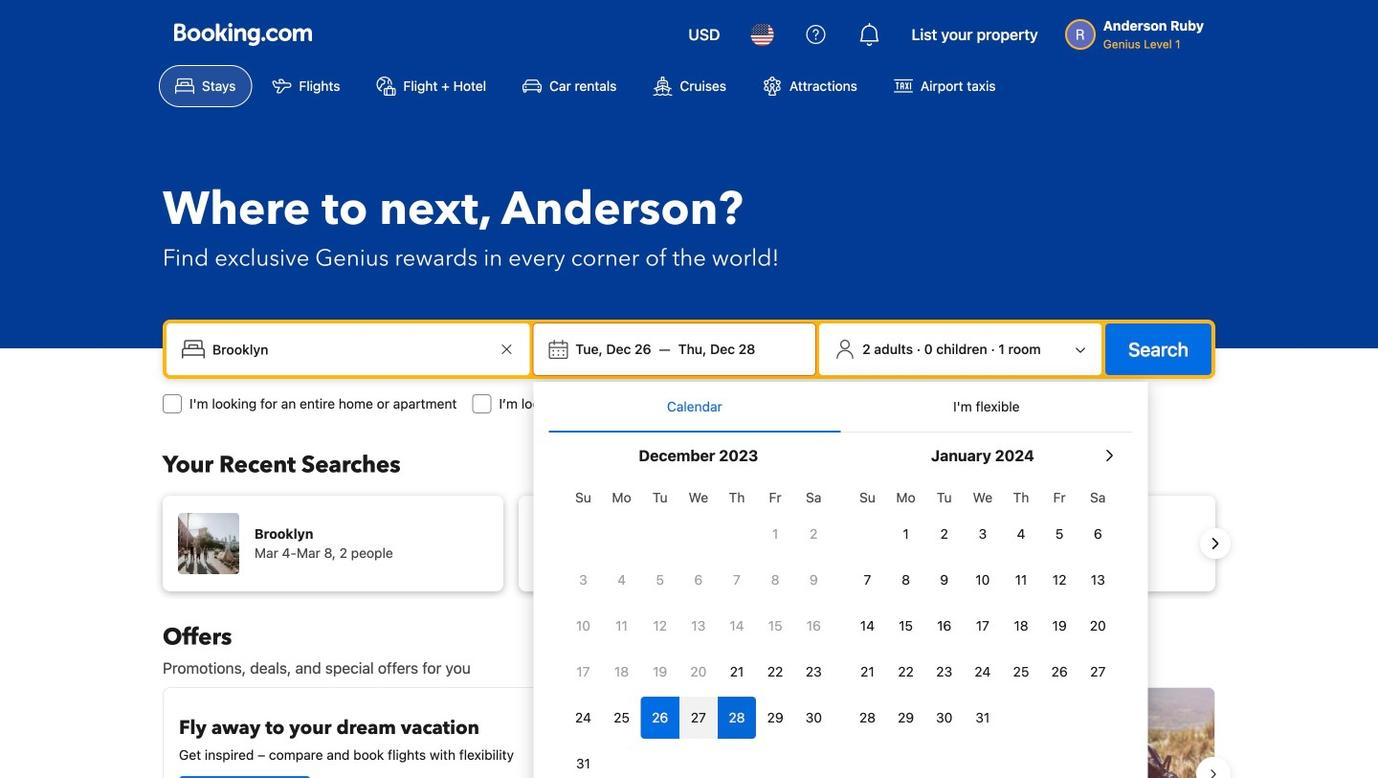 Task type: describe. For each thing, give the bounding box(es) containing it.
18 December 2023 checkbox
[[603, 651, 641, 693]]

7 January 2024 checkbox
[[849, 559, 887, 601]]

23 January 2024 checkbox
[[926, 651, 964, 693]]

14 January 2024 checkbox
[[849, 605, 887, 647]]

30 January 2024 checkbox
[[926, 697, 964, 739]]

27 December 2023 checkbox
[[680, 697, 718, 739]]

14 December 2023 checkbox
[[718, 605, 756, 647]]

7 December 2023 checkbox
[[718, 559, 756, 601]]

3 December 2023 checkbox
[[564, 559, 603, 601]]

your account menu anderson ruby genius level 1 element
[[1065, 9, 1212, 53]]

4 December 2023 checkbox
[[603, 559, 641, 601]]

6 December 2023 checkbox
[[680, 559, 718, 601]]

17 January 2024 checkbox
[[964, 605, 1002, 647]]

19 January 2024 checkbox
[[1041, 605, 1079, 647]]

9 December 2023 checkbox
[[795, 559, 833, 601]]

8 January 2024 checkbox
[[887, 559, 926, 601]]

26 January 2024 checkbox
[[1041, 651, 1079, 693]]

11 January 2024 checkbox
[[1002, 559, 1041, 601]]

22 December 2023 checkbox
[[756, 651, 795, 693]]

19 December 2023 checkbox
[[641, 651, 680, 693]]

5 December 2023 checkbox
[[641, 559, 680, 601]]

15 December 2023 checkbox
[[756, 605, 795, 647]]

20 January 2024 checkbox
[[1079, 605, 1118, 647]]

1 cell from the left
[[641, 693, 680, 739]]

booking.com image
[[174, 23, 312, 46]]

2 region from the top
[[147, 680, 1231, 778]]

2 grid from the left
[[849, 479, 1118, 739]]

26 December 2023 checkbox
[[641, 697, 680, 739]]

1 grid from the left
[[564, 479, 833, 778]]

25 December 2023 checkbox
[[603, 697, 641, 739]]

30 December 2023 checkbox
[[795, 697, 833, 739]]

27 January 2024 checkbox
[[1079, 651, 1118, 693]]

Where are you going? field
[[205, 332, 495, 367]]

16 January 2024 checkbox
[[926, 605, 964, 647]]

1 region from the top
[[147, 488, 1231, 599]]

13 January 2024 checkbox
[[1079, 559, 1118, 601]]

17 December 2023 checkbox
[[564, 651, 603, 693]]

29 December 2023 checkbox
[[756, 697, 795, 739]]

20 December 2023 checkbox
[[680, 651, 718, 693]]

21 January 2024 checkbox
[[849, 651, 887, 693]]

23 December 2023 checkbox
[[795, 651, 833, 693]]

31 January 2024 checkbox
[[964, 697, 1002, 739]]

9 January 2024 checkbox
[[926, 559, 964, 601]]



Task type: locate. For each thing, give the bounding box(es) containing it.
28 December 2023 checkbox
[[718, 697, 756, 739]]

0 vertical spatial region
[[147, 488, 1231, 599]]

region
[[147, 488, 1231, 599], [147, 680, 1231, 778]]

1 vertical spatial region
[[147, 680, 1231, 778]]

28 January 2024 checkbox
[[849, 697, 887, 739]]

12 January 2024 checkbox
[[1041, 559, 1079, 601]]

2 December 2023 checkbox
[[795, 513, 833, 555]]

10 December 2023 checkbox
[[564, 605, 603, 647]]

grid
[[564, 479, 833, 778], [849, 479, 1118, 739]]

group of friends hiking in the mountains on a sunny day image
[[698, 688, 1215, 778]]

15 January 2024 checkbox
[[887, 605, 926, 647]]

31 December 2023 checkbox
[[564, 743, 603, 778]]

11 December 2023 checkbox
[[603, 605, 641, 647]]

25 January 2024 checkbox
[[1002, 651, 1041, 693]]

2 cell from the left
[[680, 693, 718, 739]]

6 January 2024 checkbox
[[1079, 513, 1118, 555]]

next image
[[1204, 532, 1227, 555]]

8 December 2023 checkbox
[[756, 559, 795, 601]]

12 December 2023 checkbox
[[641, 605, 680, 647]]

2 January 2024 checkbox
[[926, 513, 964, 555]]

18 January 2024 checkbox
[[1002, 605, 1041, 647]]

1 horizontal spatial grid
[[849, 479, 1118, 739]]

29 January 2024 checkbox
[[887, 697, 926, 739]]

10 January 2024 checkbox
[[964, 559, 1002, 601]]

21 December 2023 checkbox
[[718, 651, 756, 693]]

24 January 2024 checkbox
[[964, 651, 1002, 693]]

16 December 2023 checkbox
[[795, 605, 833, 647]]

0 horizontal spatial grid
[[564, 479, 833, 778]]

tab list
[[549, 382, 1133, 434]]

24 December 2023 checkbox
[[564, 697, 603, 739]]

13 December 2023 checkbox
[[680, 605, 718, 647]]

5 January 2024 checkbox
[[1041, 513, 1079, 555]]

3 cell from the left
[[718, 693, 756, 739]]

fly away to your dream vacation image
[[547, 704, 665, 778]]

1 January 2024 checkbox
[[887, 513, 926, 555]]

4 January 2024 checkbox
[[1002, 513, 1041, 555]]

cell
[[641, 693, 680, 739], [680, 693, 718, 739], [718, 693, 756, 739]]

22 January 2024 checkbox
[[887, 651, 926, 693]]

1 December 2023 checkbox
[[756, 513, 795, 555]]

3 January 2024 checkbox
[[964, 513, 1002, 555]]



Task type: vqa. For each thing, say whether or not it's contained in the screenshot.
3rd cell from the right
yes



